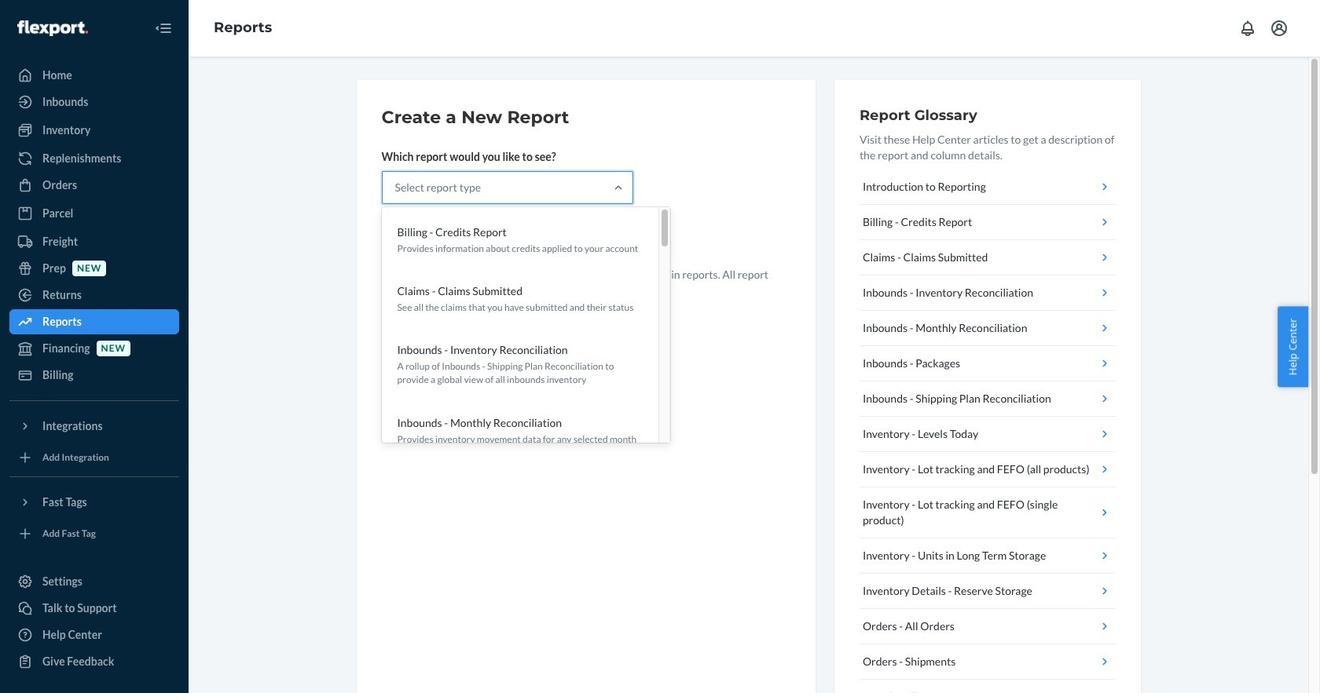 Task type: vqa. For each thing, say whether or not it's contained in the screenshot.
the bottommost receive
no



Task type: locate. For each thing, give the bounding box(es) containing it.
open account menu image
[[1270, 19, 1289, 38]]

close navigation image
[[154, 19, 173, 38]]

open notifications image
[[1239, 19, 1257, 38]]

flexport logo image
[[17, 20, 88, 36]]



